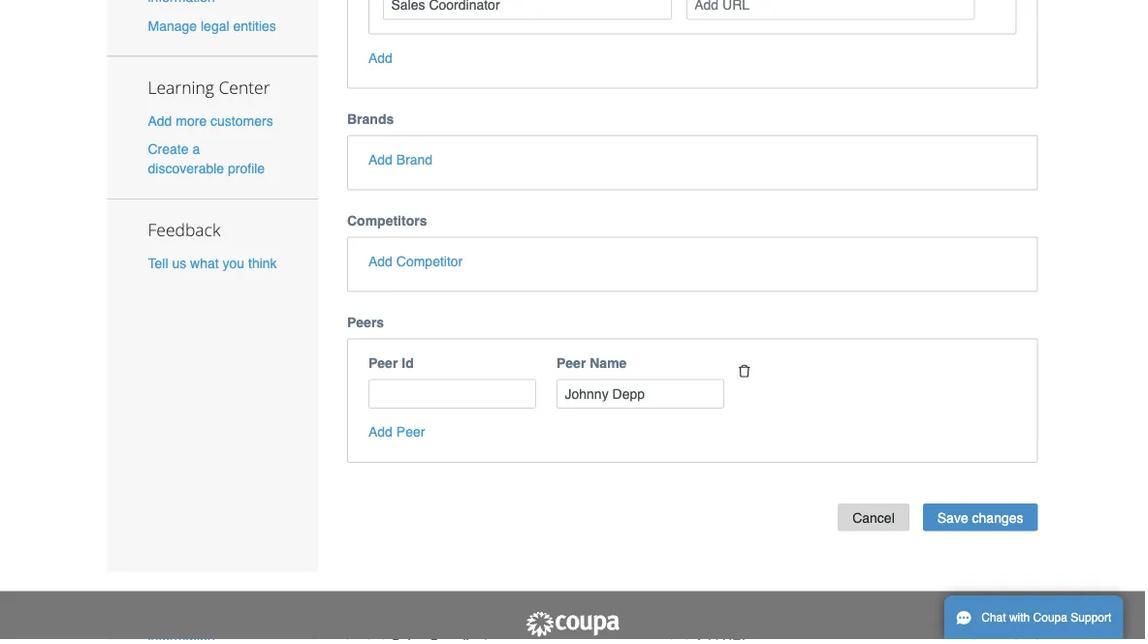 Task type: locate. For each thing, give the bounding box(es) containing it.
competitor
[[396, 254, 463, 269]]

changes
[[972, 510, 1023, 526]]

peer
[[368, 355, 398, 371], [557, 355, 586, 371], [396, 425, 425, 440]]

add for add more customers
[[148, 113, 172, 128]]

tell us what you think
[[148, 256, 277, 271]]

cancel link
[[838, 504, 909, 532]]

add competitor
[[368, 254, 463, 269]]

add down peer id
[[368, 425, 393, 440]]

discoverable
[[148, 161, 224, 176]]

support
[[1071, 612, 1111, 625]]

Peer Name text field
[[557, 380, 724, 409]]

add left the brand
[[368, 152, 393, 167]]

peer id
[[368, 355, 414, 371]]

add
[[368, 50, 393, 65], [148, 113, 172, 128], [368, 152, 393, 167], [368, 254, 393, 269], [368, 425, 393, 440]]

add up create
[[148, 113, 172, 128]]

learning center
[[148, 76, 270, 98]]

profile
[[228, 161, 265, 176]]

peer down the peer id text field
[[396, 425, 425, 440]]

add peer button
[[368, 423, 425, 442]]

save
[[937, 510, 968, 526]]

peer left name
[[557, 355, 586, 371]]

brands
[[347, 111, 394, 127]]

add more customers link
[[148, 113, 273, 128]]

name
[[590, 355, 627, 371]]

add up brands
[[368, 50, 393, 65]]

add peer
[[368, 425, 425, 440]]

add brand button
[[368, 150, 433, 169]]

save changes
[[937, 510, 1023, 526]]

you
[[223, 256, 244, 271]]

add inside add peer button
[[368, 425, 393, 440]]

entities
[[233, 18, 276, 33]]

manage legal entities link
[[148, 18, 276, 33]]

peer for peer id
[[368, 355, 398, 371]]

chat
[[981, 612, 1006, 625]]

peers
[[347, 315, 384, 330]]

add inside add competitor "button"
[[368, 254, 393, 269]]

with
[[1009, 612, 1030, 625]]

think
[[248, 256, 277, 271]]

add down 'competitors'
[[368, 254, 393, 269]]

add for add
[[368, 50, 393, 65]]

peer name
[[557, 355, 627, 371]]

manage
[[148, 18, 197, 33]]

peer left id
[[368, 355, 398, 371]]

add competitor button
[[368, 252, 463, 271]]

add inside add brand button
[[368, 152, 393, 167]]



Task type: describe. For each thing, give the bounding box(es) containing it.
chat with coupa support button
[[944, 596, 1123, 641]]

chat with coupa support
[[981, 612, 1111, 625]]

add more customers
[[148, 113, 273, 128]]

coupa
[[1033, 612, 1067, 625]]

add for add brand
[[368, 152, 393, 167]]

customers
[[210, 113, 273, 128]]

tell us what you think button
[[148, 254, 277, 273]]

brand
[[396, 152, 433, 167]]

add brand
[[368, 152, 433, 167]]

competitors
[[347, 213, 427, 228]]

a
[[192, 141, 200, 157]]

URL text field
[[686, 0, 975, 20]]

Peer Id text field
[[368, 380, 536, 409]]

id
[[402, 355, 414, 371]]

us
[[172, 256, 186, 271]]

tell
[[148, 256, 168, 271]]

add button
[[368, 48, 393, 67]]

create
[[148, 141, 189, 157]]

manage legal entities
[[148, 18, 276, 33]]

Title text field
[[383, 0, 672, 20]]

create a discoverable profile
[[148, 141, 265, 176]]

add for add peer
[[368, 425, 393, 440]]

feedback
[[148, 218, 220, 241]]

coupa supplier portal image
[[524, 611, 621, 639]]

legal
[[201, 18, 229, 33]]

center
[[219, 76, 270, 98]]

peer for peer name
[[557, 355, 586, 371]]

more
[[176, 113, 207, 128]]

learning
[[148, 76, 214, 98]]

cancel
[[852, 510, 895, 526]]

add for add competitor
[[368, 254, 393, 269]]

what
[[190, 256, 219, 271]]

create a discoverable profile link
[[148, 141, 265, 176]]

peer inside button
[[396, 425, 425, 440]]

save changes button
[[923, 504, 1038, 532]]



Task type: vqa. For each thing, say whether or not it's contained in the screenshot.
Add Competitor at left
yes



